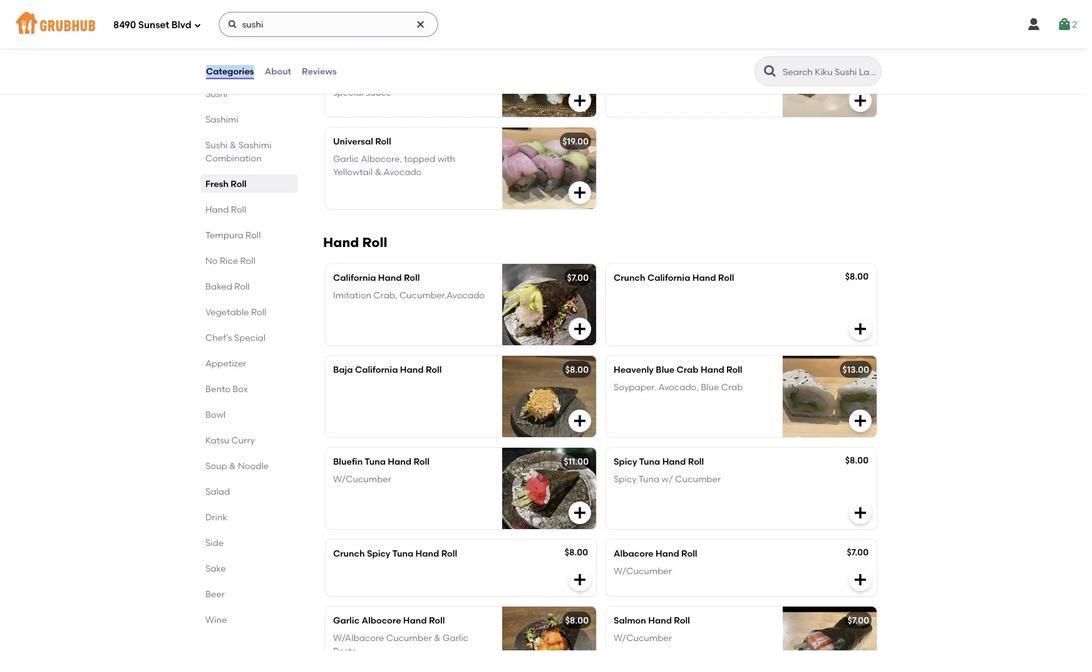 Task type: vqa. For each thing, say whether or not it's contained in the screenshot.
Salmon Hand Roll image
yes



Task type: locate. For each thing, give the bounding box(es) containing it.
1 vertical spatial sushi
[[205, 140, 228, 150]]

appetizer tab
[[205, 357, 293, 370]]

spicy
[[614, 457, 637, 467], [614, 474, 637, 485], [367, 549, 390, 559]]

hand roll
[[205, 204, 246, 215], [323, 235, 387, 251]]

garlic inside garlic albocore, topped with yellowtail & avocado
[[333, 154, 359, 165]]

w/cucumber down albacore
[[614, 567, 672, 577]]

sushi & sashimi combination
[[205, 140, 272, 163]]

baja
[[333, 365, 353, 375]]

cucumber
[[675, 474, 721, 485], [386, 634, 432, 644]]

appetizer
[[205, 358, 246, 369]]

0 vertical spatial with
[[718, 62, 736, 72]]

2 vertical spatial w/cucumber
[[614, 634, 672, 644]]

albacore
[[614, 549, 654, 559]]

avocado
[[384, 167, 422, 177]]

katsu
[[205, 435, 229, 446]]

imitation
[[333, 290, 371, 301]]

california
[[333, 273, 376, 283], [647, 273, 690, 283], [355, 365, 398, 375]]

0 vertical spatial crunch
[[614, 273, 645, 283]]

0 vertical spatial cucumber
[[675, 474, 721, 485]]

topped inside garlic albocore, topped with yellowtail & avocado
[[404, 154, 435, 165]]

1 vertical spatial w/cucumber
[[614, 567, 672, 577]]

baked roll tab
[[205, 280, 293, 293]]

bowl tab
[[205, 408, 293, 421]]

8490
[[113, 19, 136, 31]]

$13.00
[[842, 365, 869, 375]]

drink tab
[[205, 511, 293, 524]]

bluefin tuna hand roll image
[[502, 448, 596, 530]]

hand roll up california hand roll
[[323, 235, 387, 251]]

baja california hand roll image
[[502, 356, 596, 438]]

garlic for garlic albocore, topped with yellowtail & avocado
[[333, 154, 359, 165]]

1 horizontal spatial topped
[[685, 62, 716, 72]]

baked roll
[[205, 281, 250, 292]]

1 vertical spatial spicy
[[614, 474, 637, 485]]

1 vertical spatial salmon
[[614, 616, 646, 626]]

sauce right mustaed
[[670, 75, 696, 85]]

categories button
[[205, 49, 255, 94]]

universal roll image
[[502, 128, 596, 209]]

sushi up combination
[[205, 140, 228, 150]]

spicy for spicy tuna w/ cucumber
[[614, 474, 637, 485]]

garlic for garlic albocore hand roll
[[333, 616, 359, 626]]

1 horizontal spatial hand roll
[[323, 235, 387, 251]]

1 vertical spatial $7.00
[[847, 548, 869, 558]]

ultimate
[[333, 44, 371, 55]]

bento box
[[205, 384, 248, 395]]

sauce
[[670, 75, 696, 85], [366, 87, 391, 98]]

0 vertical spatial sushi
[[205, 88, 228, 99]]

svg image
[[1057, 17, 1072, 32], [228, 19, 238, 29], [853, 93, 868, 108], [853, 322, 868, 337], [572, 414, 587, 429], [853, 506, 868, 521], [572, 573, 587, 588], [853, 573, 868, 588]]

blue right avocado,
[[701, 382, 719, 393]]

ultimate salmon roll image
[[502, 36, 596, 117]]

sushi down categories on the left top
[[205, 88, 228, 99]]

w/cucumber for salmon
[[614, 634, 672, 644]]

2
[[1072, 19, 1077, 30]]

sake
[[205, 564, 226, 574]]

& inside tab
[[229, 461, 236, 472]]

0 vertical spatial hand roll
[[205, 204, 246, 215]]

crunch
[[614, 273, 645, 283], [333, 549, 365, 559]]

with for universal roll
[[437, 154, 455, 165]]

2 sushi from the top
[[205, 140, 228, 150]]

2 horizontal spatial with
[[718, 62, 736, 72]]

albocore, inside garlic albocore, topped with tuna & soy mustaed sauce
[[642, 62, 683, 72]]

spicy for spicy tuna hand roll
[[614, 457, 637, 467]]

with inside garlic albocore, topped with yellowtail & avocado
[[437, 154, 455, 165]]

blue
[[656, 365, 675, 375], [701, 382, 719, 393]]

1 vertical spatial crunch
[[333, 549, 365, 559]]

with inside garlic albocore, topped with tuna & soy mustaed sauce
[[718, 62, 736, 72]]

roll
[[407, 44, 423, 55], [664, 44, 680, 55], [375, 136, 391, 147], [231, 178, 247, 189], [231, 204, 246, 215], [246, 230, 261, 240], [362, 235, 387, 251], [240, 255, 255, 266], [404, 273, 420, 283], [718, 273, 734, 283], [234, 281, 250, 292], [251, 307, 266, 317], [426, 365, 442, 375], [726, 365, 742, 375], [414, 457, 430, 467], [688, 457, 704, 467], [441, 549, 457, 559], [681, 549, 697, 559], [429, 616, 445, 626], [674, 616, 690, 626]]

$7.00 for imitation crab, cucumber,avocado
[[567, 273, 589, 283]]

0 horizontal spatial hand roll
[[205, 204, 246, 215]]

1 vertical spatial topped
[[404, 154, 435, 165]]

w/cucumber for albacore
[[614, 567, 672, 577]]

w/cucumber for bluefin
[[333, 474, 391, 485]]

spicy
[[345, 62, 367, 72]]

1 horizontal spatial sauce
[[670, 75, 696, 85]]

0 horizontal spatial sauce
[[366, 87, 391, 98]]

garlic inside garlic albocore, topped with tuna & soy mustaed sauce
[[614, 62, 639, 72]]

albocore, up avocado
[[361, 154, 402, 165]]

wine
[[205, 615, 227, 626]]

crunch for crunch spicy tuna hand roll
[[333, 549, 365, 559]]

baja california hand roll
[[333, 365, 442, 375]]

& inside sushi & sashimi combination
[[230, 140, 236, 150]]

salmon
[[373, 44, 405, 55], [614, 616, 646, 626]]

roll inside tab
[[246, 230, 261, 240]]

w/
[[662, 474, 673, 485]]

1 vertical spatial sauce
[[366, 87, 391, 98]]

1 horizontal spatial crunch
[[614, 273, 645, 283]]

Search for food, convenience, alcohol... search field
[[219, 12, 438, 37]]

bento box tab
[[205, 383, 293, 396]]

2 vertical spatial $7.00
[[848, 616, 869, 626]]

reviews button
[[301, 49, 337, 94]]

sushi inside sushi & sashimi combination
[[205, 140, 228, 150]]

garlic inside w/albacore cucumber & garlic paste
[[443, 634, 468, 644]]

blue up soypaper. avocado, blue crab
[[656, 365, 675, 375]]

cucumber inside w/albacore cucumber & garlic paste
[[386, 634, 432, 644]]

albocore,
[[642, 62, 683, 72], [361, 154, 402, 165]]

garlic albocore, topped with yellowtail & avocado
[[333, 154, 455, 177]]

0 vertical spatial w/cucumber
[[333, 474, 391, 485]]

0 horizontal spatial crab
[[677, 365, 699, 375]]

sashimi up sushi & sashimi combination
[[205, 114, 239, 125]]

1 vertical spatial with
[[368, 75, 385, 85]]

soup & noodle
[[205, 461, 269, 472]]

spicy tuna w/ cucumber
[[614, 474, 721, 485]]

heavenly blue crab hand roll
[[614, 365, 742, 375]]

0 vertical spatial sashimi
[[205, 114, 239, 125]]

garlic albocore hand roll image
[[502, 607, 596, 652]]

w/cucumber
[[333, 474, 391, 485], [614, 567, 672, 577], [614, 634, 672, 644]]

w/cucumber down salmon hand roll
[[614, 634, 672, 644]]

0 vertical spatial crab
[[677, 365, 699, 375]]

2 vertical spatial with
[[437, 154, 455, 165]]

crunch spicy tuna hand roll
[[333, 549, 457, 559]]

cucumber down garlic albocore hand roll
[[386, 634, 432, 644]]

topped
[[685, 62, 716, 72], [404, 154, 435, 165]]

sushi tab
[[205, 87, 293, 100]]

noodle
[[238, 461, 269, 472]]

beer tab
[[205, 588, 293, 601]]

crunch for crunch california hand roll
[[614, 273, 645, 283]]

w/cucumber down the bluefin
[[333, 474, 391, 485]]

soypaper. avocado, blue crab
[[614, 382, 743, 393]]

universal roll
[[333, 136, 391, 147]]

sushi & sashimi combination tab
[[205, 138, 293, 165]]

crab up avocado,
[[677, 365, 699, 375]]

1 vertical spatial albocore,
[[361, 154, 402, 165]]

sashimi tab
[[205, 113, 293, 126]]

0 vertical spatial sauce
[[670, 75, 696, 85]]

1 vertical spatial blue
[[701, 382, 719, 393]]

with
[[718, 62, 736, 72], [368, 75, 385, 85], [437, 154, 455, 165]]

paramount roll image
[[783, 36, 877, 117]]

0 horizontal spatial albocore,
[[361, 154, 402, 165]]

1 vertical spatial sashimi
[[238, 140, 272, 150]]

1 vertical spatial cucumber
[[386, 634, 432, 644]]

1 vertical spatial crab
[[721, 382, 743, 393]]

sashimi
[[205, 114, 239, 125], [238, 140, 272, 150]]

0 vertical spatial albocore,
[[642, 62, 683, 72]]

1 horizontal spatial with
[[437, 154, 455, 165]]

1 vertical spatial hand roll
[[323, 235, 387, 251]]

&
[[402, 62, 409, 72], [761, 62, 767, 72], [442, 75, 448, 85], [230, 140, 236, 150], [375, 167, 382, 177], [229, 461, 236, 472], [434, 634, 441, 644]]

chef's special tab
[[205, 331, 293, 344]]

albocore, up mustaed
[[642, 62, 683, 72]]

mustaed
[[630, 75, 668, 85]]

sushi
[[205, 88, 228, 99], [205, 140, 228, 150]]

crab,
[[373, 290, 397, 301]]

crab
[[677, 365, 699, 375], [721, 382, 743, 393]]

tuna
[[738, 62, 759, 72], [419, 75, 440, 85], [365, 457, 386, 467], [639, 457, 660, 467], [639, 474, 659, 485], [392, 549, 413, 559]]

0 horizontal spatial crunch
[[333, 549, 365, 559]]

topped inside garlic albocore, topped with tuna & soy mustaed sauce
[[685, 62, 716, 72]]

sashimi up combination
[[238, 140, 272, 150]]

garlic
[[614, 62, 639, 72], [333, 154, 359, 165], [333, 616, 359, 626], [443, 634, 468, 644]]

sashimi inside sushi & sashimi combination
[[238, 140, 272, 150]]

2 vertical spatial spicy
[[367, 549, 390, 559]]

vegetable
[[205, 307, 249, 317]]

cucumber.
[[411, 62, 457, 72]]

topped
[[333, 75, 366, 85]]

salmon hand roll image
[[783, 607, 877, 652]]

hand roll down fresh roll
[[205, 204, 246, 215]]

1 horizontal spatial albocore,
[[642, 62, 683, 72]]

0 vertical spatial blue
[[656, 365, 675, 375]]

albocore, inside garlic albocore, topped with yellowtail & avocado
[[361, 154, 402, 165]]

cucumber right w/
[[675, 474, 721, 485]]

0 vertical spatial topped
[[685, 62, 716, 72]]

topped for paramount roll
[[685, 62, 716, 72]]

0 horizontal spatial topped
[[404, 154, 435, 165]]

$8.00
[[845, 271, 869, 282], [565, 365, 589, 375], [845, 456, 869, 466], [565, 548, 588, 558], [565, 616, 589, 626]]

blvd
[[171, 19, 191, 31]]

paramount roll
[[614, 44, 680, 55]]

wine tab
[[205, 614, 293, 627]]

crab right avocado,
[[721, 382, 743, 393]]

$7.00
[[567, 273, 589, 283], [847, 548, 869, 558], [848, 616, 869, 626]]

0 horizontal spatial with
[[368, 75, 385, 85]]

0 vertical spatial spicy
[[614, 457, 637, 467]]

8490 sunset blvd
[[113, 19, 191, 31]]

salad tab
[[205, 485, 293, 498]]

no rice roll tab
[[205, 254, 293, 267]]

sauce down salmon
[[366, 87, 391, 98]]

hand
[[205, 204, 229, 215], [323, 235, 359, 251], [378, 273, 402, 283], [692, 273, 716, 283], [400, 365, 424, 375], [701, 365, 724, 375], [388, 457, 411, 467], [662, 457, 686, 467], [416, 549, 439, 559], [656, 549, 679, 559], [403, 616, 427, 626], [648, 616, 672, 626]]

0 horizontal spatial cucumber
[[386, 634, 432, 644]]

svg image
[[1026, 17, 1041, 32], [416, 19, 426, 29], [194, 22, 201, 29], [572, 93, 587, 108], [572, 185, 587, 200], [572, 322, 587, 337], [853, 414, 868, 429], [572, 506, 587, 521]]

sushi inside tab
[[205, 88, 228, 99]]

1 horizontal spatial blue
[[701, 382, 719, 393]]

1 sushi from the top
[[205, 88, 228, 99]]

0 vertical spatial salmon
[[373, 44, 405, 55]]

0 vertical spatial $7.00
[[567, 273, 589, 283]]



Task type: describe. For each thing, give the bounding box(es) containing it.
reviews
[[302, 66, 337, 77]]

w/albacore cucumber & garlic paste
[[333, 634, 468, 652]]

drink
[[205, 512, 227, 523]]

albacore hand roll
[[614, 549, 697, 559]]

salmon hand roll
[[614, 616, 690, 626]]

salad
[[205, 487, 230, 497]]

katsu curry tab
[[205, 434, 293, 447]]

no rice roll
[[205, 255, 255, 266]]

1 horizontal spatial salmon
[[614, 616, 646, 626]]

katsu curry
[[205, 435, 255, 446]]

in:
[[333, 62, 343, 72]]

sunset
[[138, 19, 169, 31]]

yellowtail
[[333, 167, 373, 177]]

hand inside tab
[[205, 204, 229, 215]]

imitation crab, cucumber,avocado
[[333, 290, 485, 301]]

california for baja california hand roll
[[355, 365, 398, 375]]

california for crunch california hand roll
[[647, 273, 690, 283]]

tuna inside garlic albocore, topped with tuna & soy mustaed sauce
[[738, 62, 759, 72]]

albocore, for paramount
[[642, 62, 683, 72]]

ultimate salmon roll
[[333, 44, 423, 55]]

1 horizontal spatial cucumber
[[675, 474, 721, 485]]

california hand roll image
[[502, 264, 596, 346]]

tempura roll tab
[[205, 229, 293, 242]]

special
[[234, 333, 266, 343]]

tuna inside in: spicy salmon & cucumber. topped with seared tuna & house special sauce
[[419, 75, 440, 85]]

& inside w/albacore cucumber & garlic paste
[[434, 634, 441, 644]]

with inside in: spicy salmon & cucumber. topped with seared tuna & house special sauce
[[368, 75, 385, 85]]

in: spicy salmon & cucumber. topped with seared tuna & house special sauce
[[333, 62, 476, 98]]

garlic albocore hand roll
[[333, 616, 445, 626]]

soup & noodle tab
[[205, 460, 293, 473]]

topped for universal roll
[[404, 154, 435, 165]]

fresh roll tab
[[205, 177, 293, 190]]

seared
[[388, 75, 417, 85]]

roll inside tab
[[251, 307, 266, 317]]

special
[[333, 87, 364, 98]]

sushi for sushi
[[205, 88, 228, 99]]

svg image inside 2 button
[[1057, 17, 1072, 32]]

2 button
[[1057, 13, 1077, 36]]

fresh roll
[[205, 178, 247, 189]]

vegetable roll
[[205, 307, 266, 317]]

salmon
[[369, 62, 400, 72]]

spicy tuna hand roll
[[614, 457, 704, 467]]

1 horizontal spatial crab
[[721, 382, 743, 393]]

garlic albocore, topped with tuna & soy mustaed sauce
[[614, 62, 767, 85]]

garlic for garlic albocore, topped with tuna & soy mustaed sauce
[[614, 62, 639, 72]]

curry
[[231, 435, 255, 446]]

Search Kiku Sushi Larchmont search field
[[781, 66, 877, 78]]

chef's special
[[205, 333, 266, 343]]

rice
[[220, 255, 238, 266]]

sushi for sushi & sashimi combination
[[205, 140, 228, 150]]

no
[[205, 255, 218, 266]]

box
[[232, 384, 248, 395]]

0 horizontal spatial blue
[[656, 365, 675, 375]]

heavenly blue crab hand roll image
[[783, 356, 877, 438]]

0 horizontal spatial salmon
[[373, 44, 405, 55]]

soy
[[614, 75, 628, 85]]

soup
[[205, 461, 227, 472]]

paramount
[[614, 44, 662, 55]]

main navigation navigation
[[0, 0, 1087, 49]]

chef's
[[205, 333, 232, 343]]

albocore
[[362, 616, 401, 626]]

universal
[[333, 136, 373, 147]]

tempura roll
[[205, 230, 261, 240]]

about button
[[264, 49, 292, 94]]

search icon image
[[763, 64, 778, 79]]

with for paramount roll
[[718, 62, 736, 72]]

$19.00 for garlic albocore, topped with yellowtail & avocado
[[562, 136, 589, 147]]

beer
[[205, 589, 225, 600]]

$11.00
[[564, 457, 589, 467]]

$7.00 for w/cucumber
[[848, 616, 869, 626]]

vegetable roll tab
[[205, 306, 293, 319]]

paste
[[333, 646, 357, 652]]

albocore, for universal
[[361, 154, 402, 165]]

hand roll tab
[[205, 203, 293, 216]]

tempura
[[205, 230, 243, 240]]

sauce inside garlic albocore, topped with tuna & soy mustaed sauce
[[670, 75, 696, 85]]

$19.00 for garlic albocore, topped with tuna & soy mustaed sauce
[[843, 44, 869, 55]]

sake tab
[[205, 562, 293, 575]]

bowl
[[205, 410, 226, 420]]

bluefin tuna hand roll
[[333, 457, 430, 467]]

$19.00 for in: spicy salmon & cucumber. topped with seared tuna & house special sauce
[[562, 44, 589, 55]]

sashimi inside tab
[[205, 114, 239, 125]]

avocado,
[[659, 382, 699, 393]]

w/albacore
[[333, 634, 384, 644]]

heavenly
[[614, 365, 654, 375]]

& inside garlic albocore, topped with tuna & soy mustaed sauce
[[761, 62, 767, 72]]

categories
[[206, 66, 254, 77]]

crunch california hand roll
[[614, 273, 734, 283]]

fresh
[[205, 178, 229, 189]]

sauce inside in: spicy salmon & cucumber. topped with seared tuna & house special sauce
[[366, 87, 391, 98]]

hand roll inside tab
[[205, 204, 246, 215]]

bento
[[205, 384, 230, 395]]

house
[[451, 75, 476, 85]]

cucumber,avocado
[[399, 290, 485, 301]]

california hand roll
[[333, 273, 420, 283]]

& inside garlic albocore, topped with yellowtail & avocado
[[375, 167, 382, 177]]

about
[[265, 66, 291, 77]]

bluefin
[[333, 457, 363, 467]]

soypaper.
[[614, 382, 656, 393]]

side tab
[[205, 537, 293, 550]]

combination
[[205, 153, 262, 163]]

side
[[205, 538, 224, 549]]

baked
[[205, 281, 232, 292]]



